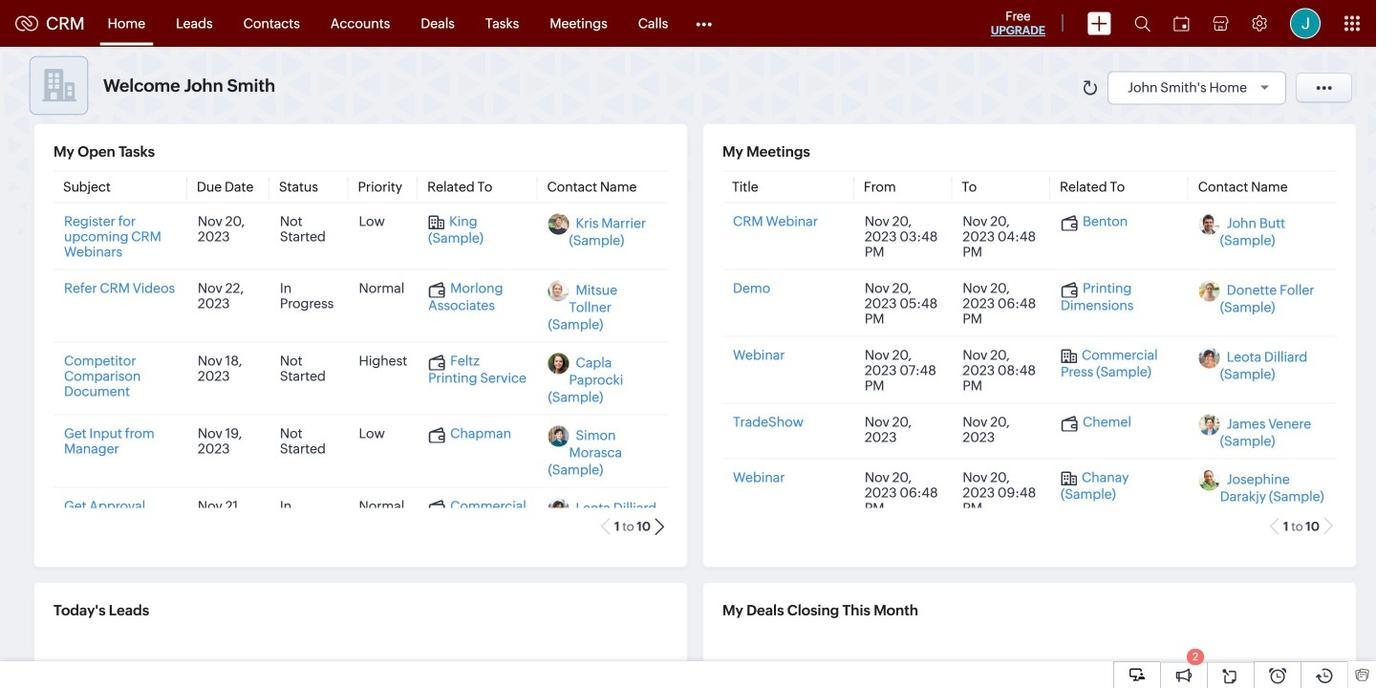 Task type: describe. For each thing, give the bounding box(es) containing it.
Other Modules field
[[684, 8, 725, 39]]

profile image
[[1290, 8, 1321, 39]]

create menu image
[[1088, 12, 1112, 35]]



Task type: locate. For each thing, give the bounding box(es) containing it.
calendar image
[[1174, 16, 1190, 31]]

profile element
[[1279, 0, 1332, 46]]

create menu element
[[1076, 0, 1123, 46]]

search image
[[1135, 15, 1151, 32]]

logo image
[[15, 16, 38, 31]]

search element
[[1123, 0, 1162, 47]]



Task type: vqa. For each thing, say whether or not it's contained in the screenshot.
Create Menu element
yes



